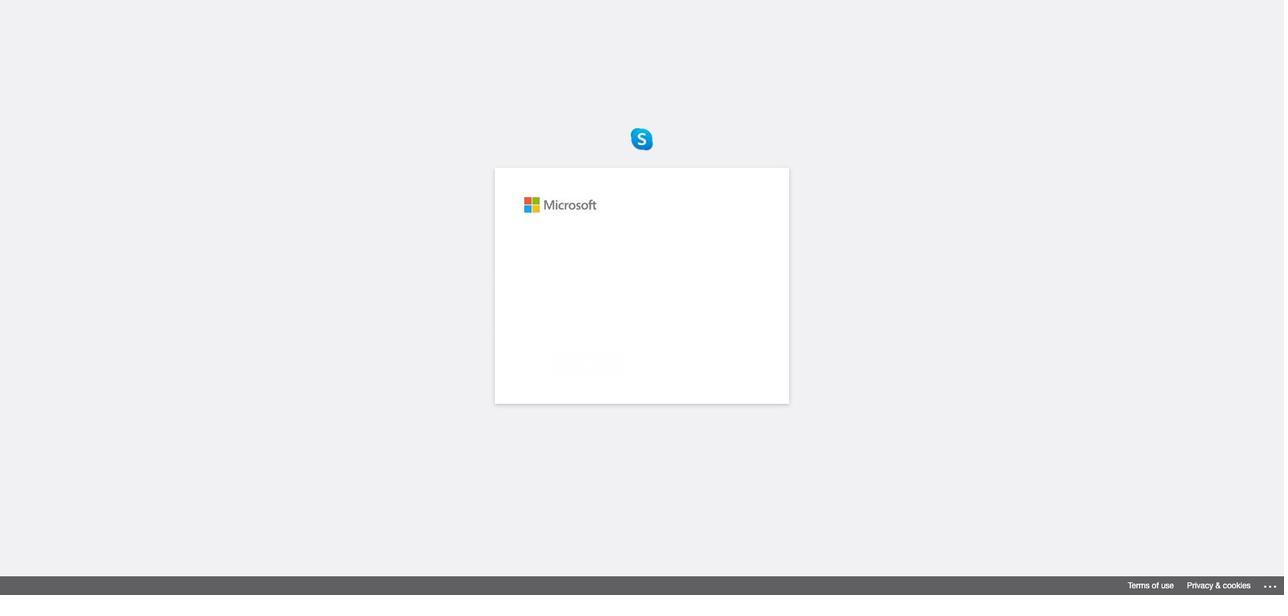Task type: locate. For each thing, give the bounding box(es) containing it.
heading
[[656, 265, 892, 284]]

Enter the password for simonjacob477@gmail.com password field
[[658, 292, 890, 316]]



Task type: vqa. For each thing, say whether or not it's contained in the screenshot.
"Forgot password?" link
no



